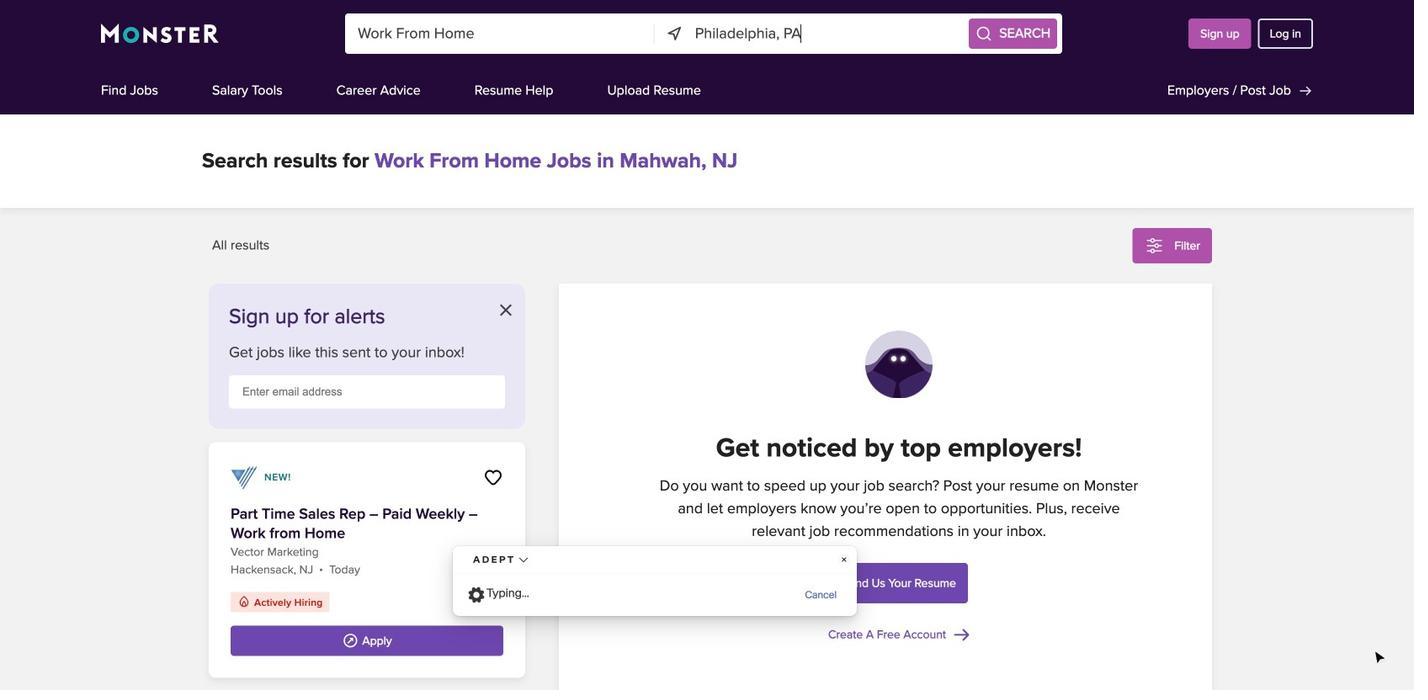 Task type: describe. For each thing, give the bounding box(es) containing it.
part time sales rep – paid weekly – work from home at vector marketing element
[[209, 442, 525, 678]]

filter image
[[1145, 236, 1165, 256]]

monster image
[[101, 24, 219, 44]]

Search jobs, keywords, companies search field
[[345, 13, 655, 54]]

email address email field
[[229, 376, 505, 409]]

Enter location or "remote" search field
[[695, 13, 964, 54]]

enable reverse geolocation image
[[666, 24, 684, 43]]

save this job image
[[483, 468, 503, 488]]



Task type: vqa. For each thing, say whether or not it's contained in the screenshot.
save this job icon
yes



Task type: locate. For each thing, give the bounding box(es) containing it.
vector marketing logo image
[[231, 464, 258, 491]]

close image
[[500, 304, 512, 316]]

filter image
[[1145, 236, 1165, 256]]



